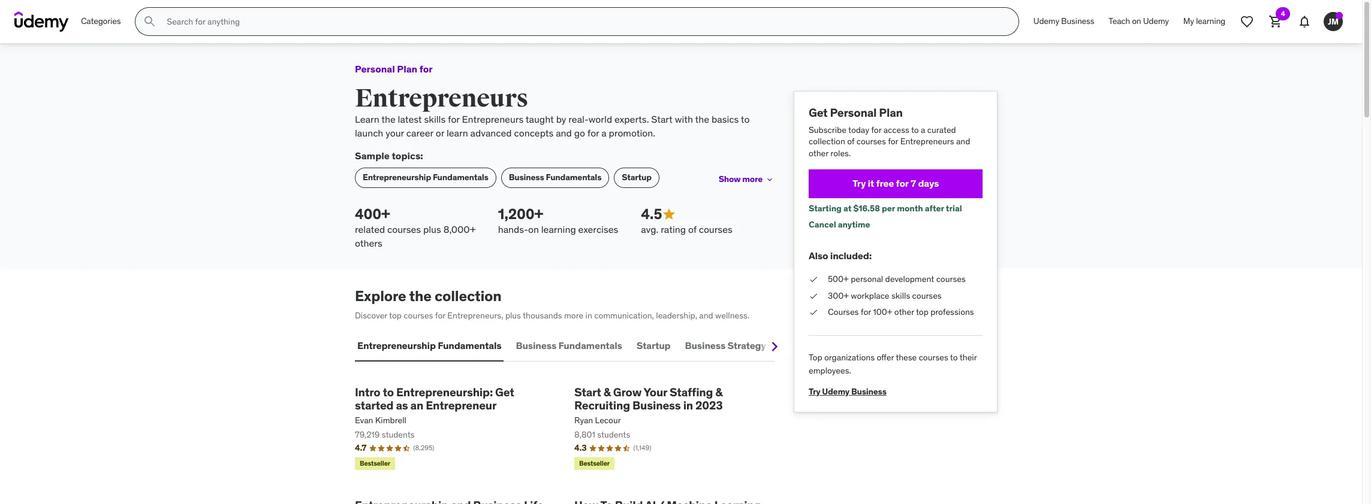 Task type: describe. For each thing, give the bounding box(es) containing it.
entrepreneurs inside learn the latest skills for entrepreneurs taught by real-world experts. start with the basics to launch your career or learn advanced concepts and go for a promotion.
[[462, 114, 524, 126]]

for up latest
[[420, 63, 433, 75]]

try for try it free for 7 days
[[853, 177, 866, 189]]

related
[[355, 224, 385, 236]]

included:
[[830, 250, 872, 262]]

4.5
[[641, 205, 662, 223]]

a inside get personal plan subscribe today for access to a curated collection of courses for entrepreneurs and other roles.
[[921, 125, 926, 135]]

8295 reviews element
[[413, 444, 434, 454]]

xsmall image for courses
[[809, 307, 819, 319]]

1 horizontal spatial skills
[[892, 291, 910, 301]]

today
[[849, 125, 869, 135]]

world
[[589, 114, 612, 126]]

udemy image
[[14, 11, 69, 32]]

entrepreneurship fundamentals button
[[355, 332, 504, 361]]

days
[[918, 177, 939, 189]]

wellness.
[[715, 311, 750, 321]]

to inside learn the latest skills for entrepreneurs taught by real-world experts. start with the basics to launch your career or learn advanced concepts and go for a promotion.
[[741, 114, 750, 126]]

to inside intro to entrepreneurship: get started as an entrepreneur evan kimbrell 79,219 students
[[383, 385, 394, 400]]

avg.
[[641, 224, 659, 236]]

personal
[[851, 274, 883, 285]]

try it free for 7 days link
[[809, 169, 983, 198]]

0 vertical spatial plan
[[397, 63, 417, 75]]

an
[[411, 399, 423, 413]]

courses inside '400+ related courses plus 8,000+ others'
[[387, 224, 421, 236]]

business inside start & grow your staffing & recruiting business in 2023 ryan lecour 8,801 students
[[633, 399, 681, 413]]

and inside the explore the collection discover top courses for entrepreneurs, plus thousands more in communication, leadership, and wellness.
[[699, 311, 713, 321]]

1 horizontal spatial udemy
[[1034, 16, 1060, 27]]

started
[[355, 399, 394, 413]]

also
[[809, 250, 828, 262]]

top
[[809, 352, 822, 363]]

tab navigation element
[[355, 332, 789, 362]]

advanced
[[470, 127, 512, 139]]

after
[[925, 203, 944, 214]]

lecour
[[595, 416, 621, 426]]

organizations
[[825, 352, 875, 363]]

1149 reviews element
[[634, 444, 651, 454]]

courses up professions
[[936, 274, 966, 285]]

rating
[[661, 224, 686, 236]]

udemy business
[[1034, 16, 1095, 27]]

explore the collection discover top courses for entrepreneurs, plus thousands more in communication, leadership, and wellness.
[[355, 287, 750, 321]]

students inside start & grow your staffing & recruiting business in 2023 ryan lecour 8,801 students
[[597, 430, 630, 441]]

show
[[719, 174, 741, 185]]

go
[[574, 127, 585, 139]]

0 horizontal spatial of
[[688, 224, 697, 236]]

exercises
[[578, 224, 618, 236]]

these
[[896, 352, 917, 363]]

300+ workplace skills courses
[[828, 291, 942, 301]]

notifications image
[[1298, 14, 1312, 29]]

courses down development
[[912, 291, 942, 301]]

leadership,
[[656, 311, 697, 321]]

promotion.
[[609, 127, 656, 139]]

1 horizontal spatial other
[[895, 307, 914, 318]]

the for collection
[[409, 287, 432, 306]]

business strategy
[[685, 340, 766, 352]]

free
[[876, 177, 894, 189]]

0 vertical spatial learning
[[1196, 16, 1226, 27]]

400+ related courses plus 8,000+ others
[[355, 205, 476, 249]]

subscribe
[[809, 125, 847, 135]]

sample
[[355, 150, 390, 162]]

submit search image
[[143, 14, 157, 29]]

taught
[[526, 114, 554, 126]]

more inside the explore the collection discover top courses for entrepreneurs, plus thousands more in communication, leadership, and wellness.
[[564, 311, 584, 321]]

for inside the explore the collection discover top courses for entrepreneurs, plus thousands more in communication, leadership, and wellness.
[[435, 311, 446, 321]]

500+
[[828, 274, 849, 285]]

get inside get personal plan subscribe today for access to a curated collection of courses for entrepreneurs and other roles.
[[809, 106, 828, 120]]

top organizations offer these courses to their employees.
[[809, 352, 977, 377]]

try udemy business link
[[809, 378, 887, 398]]

intro to entrepreneurship: get started as an entrepreneur evan kimbrell 79,219 students
[[355, 385, 514, 441]]

to inside get personal plan subscribe today for access to a curated collection of courses for entrepreneurs and other roles.
[[911, 125, 919, 135]]

wishlist image
[[1240, 14, 1255, 29]]

courses for 100+ other top professions
[[828, 307, 974, 318]]

learn
[[447, 127, 468, 139]]

teach on udemy
[[1109, 16, 1169, 27]]

also included:
[[809, 250, 872, 262]]

business inside business strategy button
[[685, 340, 726, 352]]

courses inside get personal plan subscribe today for access to a curated collection of courses for entrepreneurs and other roles.
[[857, 136, 886, 147]]

starting
[[809, 203, 842, 214]]

4.7
[[355, 443, 367, 454]]

0 vertical spatial on
[[1132, 16, 1142, 27]]

the for latest
[[381, 114, 396, 126]]

curated
[[928, 125, 956, 135]]

medium image
[[662, 207, 677, 222]]

udemy business link
[[1027, 7, 1102, 36]]

4
[[1281, 9, 1285, 18]]

business inside udemy business link
[[1061, 16, 1095, 27]]

start & grow your staffing & recruiting business in 2023 link
[[574, 385, 775, 413]]

(8,295)
[[413, 444, 434, 453]]

their
[[960, 352, 977, 363]]

students inside intro to entrepreneurship: get started as an entrepreneur evan kimbrell 79,219 students
[[382, 430, 415, 441]]

explore
[[355, 287, 406, 306]]

my learning
[[1184, 16, 1226, 27]]

2 & from the left
[[716, 385, 723, 400]]

8,801
[[574, 430, 595, 441]]

try udemy business
[[809, 387, 887, 398]]

professions
[[931, 307, 974, 318]]

learning inside 1,200+ hands-on learning exercises
[[541, 224, 576, 236]]

anytime
[[838, 220, 870, 230]]

8,000+
[[444, 224, 476, 236]]

to inside the top organizations offer these courses to their employees.
[[950, 352, 958, 363]]

teach
[[1109, 16, 1130, 27]]

start inside learn the latest skills for entrepreneurs taught by real-world experts. start with the basics to launch your career or learn advanced concepts and go for a promotion.
[[651, 114, 673, 126]]

hands-
[[498, 224, 528, 236]]

$16.58
[[854, 203, 880, 214]]

access
[[884, 125, 910, 135]]

2 horizontal spatial the
[[695, 114, 709, 126]]

top for collection
[[389, 311, 402, 321]]

300+
[[828, 291, 849, 301]]

fundamentals for entrepreneurship fundamentals link
[[433, 172, 489, 183]]

entrepreneurs,
[[448, 311, 503, 321]]

for left 100+
[[861, 307, 871, 318]]

other inside get personal plan subscribe today for access to a curated collection of courses for entrepreneurs and other roles.
[[809, 148, 829, 159]]

100+
[[873, 307, 893, 318]]

4 link
[[1262, 7, 1291, 36]]

as
[[396, 399, 408, 413]]

collection inside get personal plan subscribe today for access to a curated collection of courses for entrepreneurs and other roles.
[[809, 136, 845, 147]]

latest
[[398, 114, 422, 126]]

kimbrell
[[375, 416, 407, 426]]

with
[[675, 114, 693, 126]]

and inside learn the latest skills for entrepreneurs taught by real-world experts. start with the basics to launch your career or learn advanced concepts and go for a promotion.
[[556, 127, 572, 139]]

show more button
[[719, 168, 775, 192]]

it
[[868, 177, 874, 189]]

entrepreneurship fundamentals for entrepreneurship fundamentals button
[[357, 340, 502, 352]]

business fundamentals for business fundamentals 'button'
[[516, 340, 622, 352]]



Task type: locate. For each thing, give the bounding box(es) containing it.
the up the your
[[381, 114, 396, 126]]

1 vertical spatial xsmall image
[[809, 307, 819, 319]]

bestseller down 4.7
[[360, 460, 390, 468]]

1 horizontal spatial personal
[[830, 106, 877, 120]]

bestseller for intro to entrepreneurship: get started as an entrepreneur
[[360, 460, 390, 468]]

1 vertical spatial entrepreneurship fundamentals
[[357, 340, 502, 352]]

at
[[844, 203, 852, 214]]

discover
[[355, 311, 387, 321]]

plus left the thousands
[[505, 311, 521, 321]]

1 horizontal spatial of
[[847, 136, 855, 147]]

next image
[[765, 337, 784, 357]]

0 horizontal spatial on
[[528, 224, 539, 236]]

plus inside '400+ related courses plus 8,000+ others'
[[423, 224, 441, 236]]

0 vertical spatial skills
[[424, 114, 446, 126]]

xsmall image for 500+
[[809, 274, 819, 286]]

fundamentals inside 'button'
[[559, 340, 622, 352]]

entrepreneurship fundamentals for entrepreneurship fundamentals link
[[363, 172, 489, 183]]

2 students from the left
[[597, 430, 630, 441]]

0 vertical spatial business fundamentals
[[509, 172, 602, 183]]

learning
[[1196, 16, 1226, 27], [541, 224, 576, 236]]

more right show
[[743, 174, 763, 185]]

xsmall image down also
[[809, 274, 819, 286]]

entrepreneurship down 'sample topics:'
[[363, 172, 431, 183]]

0 vertical spatial other
[[809, 148, 829, 159]]

get
[[809, 106, 828, 120], [495, 385, 514, 400]]

students
[[382, 430, 415, 441], [597, 430, 630, 441]]

2 bestseller from the left
[[579, 460, 610, 468]]

0 horizontal spatial students
[[382, 430, 415, 441]]

ryan
[[574, 416, 593, 426]]

employees.
[[809, 366, 851, 377]]

entrepreneurs up or
[[355, 84, 528, 114]]

0 vertical spatial xsmall image
[[765, 175, 775, 184]]

1 vertical spatial business fundamentals
[[516, 340, 622, 352]]

fundamentals down entrepreneurs,
[[438, 340, 502, 352]]

1 bestseller from the left
[[360, 460, 390, 468]]

1 vertical spatial of
[[688, 224, 697, 236]]

concepts
[[514, 127, 554, 139]]

1 horizontal spatial collection
[[809, 136, 845, 147]]

0 horizontal spatial more
[[564, 311, 584, 321]]

1 vertical spatial collection
[[435, 287, 502, 306]]

500+ personal development courses
[[828, 274, 966, 285]]

start left with
[[651, 114, 673, 126]]

courses up entrepreneurship fundamentals button
[[404, 311, 433, 321]]

intro to entrepreneurship: get started as an entrepreneur link
[[355, 385, 555, 413]]

plus left 8,000+
[[423, 224, 441, 236]]

0 horizontal spatial bestseller
[[360, 460, 390, 468]]

0 horizontal spatial a
[[602, 127, 607, 139]]

entrepreneurship fundamentals inside button
[[357, 340, 502, 352]]

1 & from the left
[[604, 385, 611, 400]]

entrepreneurship for entrepreneurship fundamentals button
[[357, 340, 436, 352]]

roles.
[[831, 148, 851, 159]]

in inside the explore the collection discover top courses for entrepreneurs, plus thousands more in communication, leadership, and wellness.
[[586, 311, 592, 321]]

you have alerts image
[[1336, 12, 1343, 19]]

business strategy button
[[683, 332, 769, 361]]

& right staffing
[[716, 385, 723, 400]]

1 students from the left
[[382, 430, 415, 441]]

entrepreneurship fundamentals down topics:
[[363, 172, 489, 183]]

startup button
[[634, 332, 673, 361]]

the inside the explore the collection discover top courses for entrepreneurs, plus thousands more in communication, leadership, and wellness.
[[409, 287, 432, 306]]

courses right these
[[919, 352, 949, 363]]

offer
[[877, 352, 894, 363]]

business fundamentals button
[[514, 332, 625, 361]]

sample topics:
[[355, 150, 423, 162]]

jm
[[1328, 16, 1339, 27]]

plus inside the explore the collection discover top courses for entrepreneurs, plus thousands more in communication, leadership, and wellness.
[[505, 311, 521, 321]]

others
[[355, 237, 382, 249]]

1 xsmall image from the top
[[809, 274, 819, 286]]

fundamentals down go
[[546, 172, 602, 183]]

1 horizontal spatial a
[[921, 125, 926, 135]]

skills
[[424, 114, 446, 126], [892, 291, 910, 301]]

learning left exercises at left
[[541, 224, 576, 236]]

1 vertical spatial in
[[683, 399, 693, 413]]

on
[[1132, 16, 1142, 27], [528, 224, 539, 236]]

udemy
[[1034, 16, 1060, 27], [1143, 16, 1169, 27], [822, 387, 850, 398]]

bestseller down 4.3
[[579, 460, 610, 468]]

for down access
[[888, 136, 898, 147]]

in inside start & grow your staffing & recruiting business in 2023 ryan lecour 8,801 students
[[683, 399, 693, 413]]

1 horizontal spatial start
[[651, 114, 673, 126]]

jm link
[[1319, 7, 1348, 36]]

0 horizontal spatial the
[[381, 114, 396, 126]]

1 horizontal spatial xsmall image
[[809, 291, 819, 302]]

xsmall image left courses
[[809, 307, 819, 319]]

courses down today
[[857, 136, 886, 147]]

a inside learn the latest skills for entrepreneurs taught by real-world experts. start with the basics to launch your career or learn advanced concepts and go for a promotion.
[[602, 127, 607, 139]]

0 vertical spatial get
[[809, 106, 828, 120]]

learning right my
[[1196, 16, 1226, 27]]

start inside start & grow your staffing & recruiting business in 2023 ryan lecour 8,801 students
[[574, 385, 601, 400]]

Search for anything text field
[[165, 11, 1004, 32]]

fundamentals for entrepreneurship fundamentals button
[[438, 340, 502, 352]]

0 horizontal spatial personal
[[355, 63, 395, 75]]

plan
[[397, 63, 417, 75], [879, 106, 903, 120]]

1 horizontal spatial in
[[683, 399, 693, 413]]

categories
[[81, 16, 121, 27]]

1 vertical spatial get
[[495, 385, 514, 400]]

startup link
[[614, 168, 660, 188]]

try inside the try it free for 7 days link
[[853, 177, 866, 189]]

on inside 1,200+ hands-on learning exercises
[[528, 224, 539, 236]]

0 horizontal spatial plan
[[397, 63, 417, 75]]

students down kimbrell
[[382, 430, 415, 441]]

entrepreneurship inside button
[[357, 340, 436, 352]]

1 horizontal spatial try
[[853, 177, 866, 189]]

personal up learn
[[355, 63, 395, 75]]

to right basics
[[741, 114, 750, 126]]

2023
[[696, 399, 723, 413]]

personal plan for
[[355, 63, 433, 75]]

a down world
[[602, 127, 607, 139]]

business inside business fundamentals link
[[509, 172, 544, 183]]

your
[[386, 127, 404, 139]]

on right teach
[[1132, 16, 1142, 27]]

per
[[882, 203, 895, 214]]

real-
[[569, 114, 589, 126]]

business inside try udemy business link
[[852, 387, 887, 398]]

entrepreneurship fundamentals up entrepreneurship: at the bottom left of the page
[[357, 340, 502, 352]]

0 vertical spatial try
[[853, 177, 866, 189]]

1 horizontal spatial bestseller
[[579, 460, 610, 468]]

show more
[[719, 174, 763, 185]]

startup for startup button
[[637, 340, 671, 352]]

xsmall image right show more
[[765, 175, 775, 184]]

bestseller for start & grow your staffing & recruiting business in 2023
[[579, 460, 610, 468]]

0 horizontal spatial xsmall image
[[765, 175, 775, 184]]

0 horizontal spatial &
[[604, 385, 611, 400]]

topics:
[[392, 150, 423, 162]]

entrepreneurs inside get personal plan subscribe today for access to a curated collection of courses for entrepreneurs and other roles.
[[901, 136, 954, 147]]

xsmall image left the 300+
[[809, 291, 819, 302]]

trial
[[946, 203, 962, 214]]

to left as
[[383, 385, 394, 400]]

top right discover
[[389, 311, 402, 321]]

1 horizontal spatial more
[[743, 174, 763, 185]]

1 vertical spatial learning
[[541, 224, 576, 236]]

entrepreneurs up advanced
[[462, 114, 524, 126]]

start & grow your staffing & recruiting business in 2023 ryan lecour 8,801 students
[[574, 385, 723, 441]]

students down 'lecour'
[[597, 430, 630, 441]]

2 horizontal spatial udemy
[[1143, 16, 1169, 27]]

to right access
[[911, 125, 919, 135]]

plus
[[423, 224, 441, 236], [505, 311, 521, 321]]

xsmall image
[[809, 274, 819, 286], [809, 307, 819, 319]]

0 horizontal spatial and
[[556, 127, 572, 139]]

1 horizontal spatial the
[[409, 287, 432, 306]]

fundamentals inside button
[[438, 340, 502, 352]]

2 horizontal spatial and
[[956, 136, 970, 147]]

personal inside get personal plan subscribe today for access to a curated collection of courses for entrepreneurs and other roles.
[[830, 106, 877, 120]]

1 vertical spatial other
[[895, 307, 914, 318]]

the
[[381, 114, 396, 126], [695, 114, 709, 126], [409, 287, 432, 306]]

of inside get personal plan subscribe today for access to a curated collection of courses for entrepreneurs and other roles.
[[847, 136, 855, 147]]

1 horizontal spatial &
[[716, 385, 723, 400]]

business fundamentals down the thousands
[[516, 340, 622, 352]]

the right explore
[[409, 287, 432, 306]]

1 vertical spatial start
[[574, 385, 601, 400]]

recruiting
[[574, 399, 630, 413]]

entrepreneurship for entrepreneurship fundamentals link
[[363, 172, 431, 183]]

courses inside the explore the collection discover top courses for entrepreneurs, plus thousands more in communication, leadership, and wellness.
[[404, 311, 433, 321]]

0 horizontal spatial get
[[495, 385, 514, 400]]

400+
[[355, 205, 390, 223]]

0 horizontal spatial top
[[389, 311, 402, 321]]

1 vertical spatial startup
[[637, 340, 671, 352]]

get personal plan subscribe today for access to a curated collection of courses for entrepreneurs and other roles.
[[809, 106, 970, 159]]

for right today
[[871, 125, 882, 135]]

startup for startup link
[[622, 172, 652, 183]]

month
[[897, 203, 923, 214]]

1 vertical spatial on
[[528, 224, 539, 236]]

1 vertical spatial more
[[564, 311, 584, 321]]

try it free for 7 days
[[853, 177, 939, 189]]

other
[[809, 148, 829, 159], [895, 307, 914, 318]]

1 vertical spatial xsmall image
[[809, 291, 819, 302]]

xsmall image
[[765, 175, 775, 184], [809, 291, 819, 302]]

experts.
[[615, 114, 649, 126]]

top inside the explore the collection discover top courses for entrepreneurs, plus thousands more in communication, leadership, and wellness.
[[389, 311, 402, 321]]

courses right related at the left
[[387, 224, 421, 236]]

0 vertical spatial in
[[586, 311, 592, 321]]

0 horizontal spatial udemy
[[822, 387, 850, 398]]

0 vertical spatial personal
[[355, 63, 395, 75]]

entrepreneurship fundamentals link
[[355, 168, 496, 188]]

avg. rating of courses
[[641, 224, 733, 236]]

in left the 2023 on the right of page
[[683, 399, 693, 413]]

1 horizontal spatial plan
[[879, 106, 903, 120]]

of right 'rating' on the top
[[688, 224, 697, 236]]

for up learn
[[448, 114, 460, 126]]

business
[[1061, 16, 1095, 27], [509, 172, 544, 183], [516, 340, 557, 352], [685, 340, 726, 352], [852, 387, 887, 398], [633, 399, 681, 413]]

entrepreneurs down curated
[[901, 136, 954, 147]]

to left their on the bottom right of page
[[950, 352, 958, 363]]

personal up today
[[830, 106, 877, 120]]

top left professions
[[916, 307, 929, 318]]

launch
[[355, 127, 383, 139]]

other right 100+
[[895, 307, 914, 318]]

& left the grow on the bottom left of page
[[604, 385, 611, 400]]

fundamentals down communication,
[[559, 340, 622, 352]]

fundamentals for business fundamentals 'button'
[[559, 340, 622, 352]]

entrepreneurship down discover
[[357, 340, 436, 352]]

get inside intro to entrepreneurship: get started as an entrepreneur evan kimbrell 79,219 students
[[495, 385, 514, 400]]

1 horizontal spatial learning
[[1196, 16, 1226, 27]]

1 vertical spatial entrepreneurship
[[357, 340, 436, 352]]

more inside button
[[743, 174, 763, 185]]

1 horizontal spatial and
[[699, 311, 713, 321]]

1 vertical spatial try
[[809, 387, 821, 398]]

business inside business fundamentals 'button'
[[516, 340, 557, 352]]

basics
[[712, 114, 739, 126]]

and
[[556, 127, 572, 139], [956, 136, 970, 147], [699, 311, 713, 321]]

1 vertical spatial personal
[[830, 106, 877, 120]]

fundamentals for business fundamentals link
[[546, 172, 602, 183]]

a left curated
[[921, 125, 926, 135]]

courses right 'rating' on the top
[[699, 224, 733, 236]]

skills up or
[[424, 114, 446, 126]]

for left 7
[[896, 177, 909, 189]]

more
[[743, 174, 763, 185], [564, 311, 584, 321]]

business fundamentals up 1,200+ hands-on learning exercises
[[509, 172, 602, 183]]

1 horizontal spatial students
[[597, 430, 630, 441]]

try inside try udemy business link
[[809, 387, 821, 398]]

0 horizontal spatial in
[[586, 311, 592, 321]]

for up entrepreneurship fundamentals button
[[435, 311, 446, 321]]

try left the it
[[853, 177, 866, 189]]

0 horizontal spatial other
[[809, 148, 829, 159]]

1 horizontal spatial top
[[916, 307, 929, 318]]

shopping cart with 4 items image
[[1269, 14, 1283, 29]]

0 horizontal spatial learning
[[541, 224, 576, 236]]

for right go
[[588, 127, 599, 139]]

plan up latest
[[397, 63, 417, 75]]

0 horizontal spatial try
[[809, 387, 821, 398]]

1 vertical spatial plan
[[879, 106, 903, 120]]

plan inside get personal plan subscribe today for access to a curated collection of courses for entrepreneurs and other roles.
[[879, 106, 903, 120]]

collection down 'subscribe'
[[809, 136, 845, 147]]

0 horizontal spatial plus
[[423, 224, 441, 236]]

courses
[[857, 136, 886, 147], [387, 224, 421, 236], [699, 224, 733, 236], [936, 274, 966, 285], [912, 291, 942, 301], [404, 311, 433, 321], [919, 352, 949, 363]]

1 vertical spatial skills
[[892, 291, 910, 301]]

entrepreneurship fundamentals
[[363, 172, 489, 183], [357, 340, 502, 352]]

the right with
[[695, 114, 709, 126]]

0 vertical spatial more
[[743, 174, 763, 185]]

1 horizontal spatial on
[[1132, 16, 1142, 27]]

0 vertical spatial of
[[847, 136, 855, 147]]

top
[[916, 307, 929, 318], [389, 311, 402, 321]]

to
[[741, 114, 750, 126], [911, 125, 919, 135], [950, 352, 958, 363], [383, 385, 394, 400]]

skills inside learn the latest skills for entrepreneurs taught by real-world experts. start with the basics to launch your career or learn advanced concepts and go for a promotion.
[[424, 114, 446, 126]]

0 horizontal spatial start
[[574, 385, 601, 400]]

0 horizontal spatial skills
[[424, 114, 446, 126]]

fundamentals
[[433, 172, 489, 183], [546, 172, 602, 183], [438, 340, 502, 352], [559, 340, 622, 352]]

or
[[436, 127, 444, 139]]

7
[[911, 177, 916, 189]]

2 xsmall image from the top
[[809, 307, 819, 319]]

startup down leadership,
[[637, 340, 671, 352]]

0 vertical spatial plus
[[423, 224, 441, 236]]

top for 100+
[[916, 307, 929, 318]]

evan
[[355, 416, 373, 426]]

collection up entrepreneurs,
[[435, 287, 502, 306]]

0 vertical spatial entrepreneurship
[[363, 172, 431, 183]]

1 vertical spatial plus
[[505, 311, 521, 321]]

grow
[[613, 385, 642, 400]]

communication,
[[594, 311, 654, 321]]

skills up courses for 100+ other top professions
[[892, 291, 910, 301]]

of down today
[[847, 136, 855, 147]]

try down employees. at the bottom right of page
[[809, 387, 821, 398]]

in up tab navigation element
[[586, 311, 592, 321]]

development
[[885, 274, 934, 285]]

0 vertical spatial entrepreneurship fundamentals
[[363, 172, 489, 183]]

xsmall image inside show more button
[[765, 175, 775, 184]]

entrepreneurship:
[[396, 385, 493, 400]]

other left roles. at the right top of page
[[809, 148, 829, 159]]

on down 1,200+
[[528, 224, 539, 236]]

start up ryan on the bottom left of page
[[574, 385, 601, 400]]

and inside get personal plan subscribe today for access to a curated collection of courses for entrepreneurs and other roles.
[[956, 136, 970, 147]]

fundamentals down learn
[[433, 172, 489, 183]]

categories button
[[74, 7, 128, 36]]

0 vertical spatial xsmall image
[[809, 274, 819, 286]]

learn the latest skills for entrepreneurs taught by real-world experts. start with the basics to launch your career or learn advanced concepts and go for a promotion.
[[355, 114, 750, 139]]

0 horizontal spatial collection
[[435, 287, 502, 306]]

cancel
[[809, 220, 836, 230]]

1 horizontal spatial get
[[809, 106, 828, 120]]

startup up 4.5
[[622, 172, 652, 183]]

courses inside the top organizations offer these courses to their employees.
[[919, 352, 949, 363]]

0 vertical spatial start
[[651, 114, 673, 126]]

try for try udemy business
[[809, 387, 821, 398]]

for
[[420, 63, 433, 75], [448, 114, 460, 126], [871, 125, 882, 135], [588, 127, 599, 139], [888, 136, 898, 147], [896, 177, 909, 189], [861, 307, 871, 318], [435, 311, 446, 321]]

0 vertical spatial collection
[[809, 136, 845, 147]]

entrepreneur
[[426, 399, 497, 413]]

0 vertical spatial startup
[[622, 172, 652, 183]]

more up business fundamentals 'button'
[[564, 311, 584, 321]]

business fundamentals for business fundamentals link
[[509, 172, 602, 183]]

business fundamentals inside 'button'
[[516, 340, 622, 352]]

startup inside button
[[637, 340, 671, 352]]

(1,149)
[[634, 444, 651, 453]]

collection inside the explore the collection discover top courses for entrepreneurs, plus thousands more in communication, leadership, and wellness.
[[435, 287, 502, 306]]

plan up access
[[879, 106, 903, 120]]

1,200+ hands-on learning exercises
[[498, 205, 618, 236]]

your
[[644, 385, 667, 400]]

1 horizontal spatial plus
[[505, 311, 521, 321]]



Task type: vqa. For each thing, say whether or not it's contained in the screenshot.
learning to the bottom
yes



